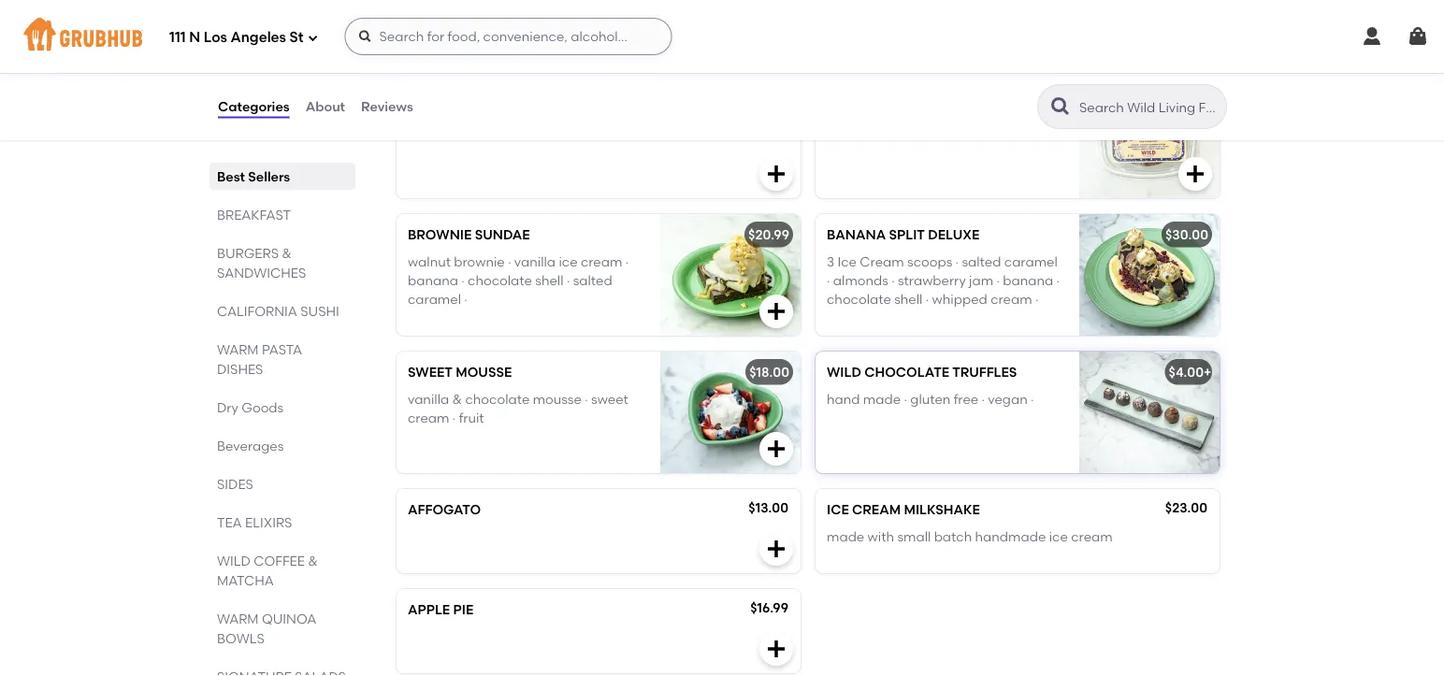 Task type: locate. For each thing, give the bounding box(es) containing it.
best sellers tab
[[217, 166, 348, 186]]

sandwiches
[[217, 265, 306, 281]]

burgers
[[217, 245, 279, 261]]

warm quinoa bowls tab
[[217, 609, 348, 648]]

1 horizontal spatial $13.00
[[1168, 90, 1208, 106]]

svg image
[[1407, 25, 1429, 48], [307, 32, 318, 43], [765, 163, 788, 186], [1184, 163, 1207, 186], [765, 301, 788, 323], [765, 438, 788, 461], [765, 538, 788, 561], [765, 638, 788, 661]]

$30.00
[[1165, 227, 1208, 243]]

0 horizontal spatial vanilla
[[408, 391, 449, 407]]

$13.00
[[1168, 90, 1208, 106], [749, 501, 788, 516]]

caramel
[[1004, 254, 1058, 270], [408, 292, 461, 308]]

strawberry
[[898, 273, 966, 289]]

vanilla down sundae
[[514, 254, 556, 270]]

+
[[1204, 365, 1212, 381]]

warm pasta dishes tab
[[217, 340, 348, 379]]

vanilla
[[514, 254, 556, 270], [408, 391, 449, 407]]

1 vertical spatial chocolate
[[827, 292, 891, 308]]

mousse
[[533, 391, 582, 407]]

almonds
[[833, 273, 888, 289]]

banana
[[408, 273, 458, 289], [1003, 273, 1053, 289]]

chocolate down "almonds"
[[827, 292, 891, 308]]

1 banana from the left
[[408, 273, 458, 289]]

walnut brownie · vanilla ice cream · banana ·  chocolate shell · salted caramel ·
[[408, 254, 629, 308]]

reviews button
[[360, 73, 414, 140]]

1 vertical spatial vanilla
[[408, 391, 449, 407]]

1 horizontal spatial &
[[308, 553, 318, 569]]

3
[[827, 254, 834, 270]]

banana right jam
[[1003, 273, 1053, 289]]

wild for wild coffee & matcha
[[217, 553, 251, 569]]

banana split deluxe
[[827, 227, 980, 243]]

caramel inside walnut brownie · vanilla ice cream · banana ·  chocolate shell · salted caramel ·
[[408, 292, 461, 308]]

3 ice cream scoops · salted caramel · almonds · strawberry jam ·  banana · chocolate shell · whipped cream ·
[[827, 254, 1060, 308]]

1 vertical spatial wild
[[217, 553, 251, 569]]

$20.99
[[748, 227, 789, 243]]

walnut
[[408, 254, 451, 270]]

·
[[508, 254, 511, 270], [625, 254, 629, 270], [955, 254, 959, 270], [461, 273, 465, 289], [567, 273, 570, 289], [827, 273, 830, 289], [892, 273, 895, 289], [996, 273, 1000, 289], [1056, 273, 1060, 289], [464, 292, 467, 308], [926, 292, 929, 308], [1035, 292, 1039, 308], [585, 391, 588, 407], [904, 391, 907, 407], [982, 391, 985, 407], [1031, 391, 1034, 407], [453, 410, 456, 426]]

berries n' cream button
[[397, 77, 801, 199]]

bowls
[[217, 630, 265, 646]]

0 horizontal spatial wild
[[217, 553, 251, 569]]

cream
[[581, 254, 622, 270], [991, 292, 1032, 308], [408, 410, 449, 426], [1071, 529, 1113, 545]]

$13.00 inside "button"
[[1168, 90, 1208, 106]]

& right coffee on the left of the page
[[308, 553, 318, 569]]

1 vertical spatial &
[[452, 391, 462, 407]]

1 vertical spatial warm
[[217, 611, 259, 627]]

cream
[[482, 90, 531, 106], [852, 502, 901, 518]]

vanilla down sweet
[[408, 391, 449, 407]]

Search for food, convenience, alcohol... search field
[[345, 18, 672, 55]]

warm
[[217, 341, 259, 357], [217, 611, 259, 627]]

1 horizontal spatial cream
[[852, 502, 901, 518]]

0 vertical spatial vanilla
[[514, 254, 556, 270]]

wild up hand
[[827, 365, 861, 381]]

cream inside berries n' cream button
[[482, 90, 531, 106]]

1 horizontal spatial wild
[[827, 365, 861, 381]]

dishes
[[217, 361, 263, 377]]

2 horizontal spatial &
[[452, 391, 462, 407]]

warm inside warm quinoa bowls
[[217, 611, 259, 627]]

categories button
[[217, 73, 291, 140]]

0 vertical spatial made
[[863, 391, 901, 407]]

0 vertical spatial caramel
[[1004, 254, 1058, 270]]

vegan
[[988, 391, 1028, 407]]

breakfast
[[217, 207, 291, 223]]

0 horizontal spatial caramel
[[408, 292, 461, 308]]

cream up with
[[852, 502, 901, 518]]

1 horizontal spatial vanilla
[[514, 254, 556, 270]]

2 vertical spatial &
[[308, 553, 318, 569]]

warm pasta dishes
[[217, 341, 302, 377]]

0 vertical spatial warm
[[217, 341, 259, 357]]

sweet
[[591, 391, 628, 407]]

0 horizontal spatial $13.00
[[749, 501, 788, 516]]

angeles
[[231, 29, 286, 46]]

0 horizontal spatial shell
[[535, 273, 564, 289]]

0 horizontal spatial svg image
[[358, 29, 373, 44]]

shell
[[535, 273, 564, 289], [894, 292, 923, 308]]

batch
[[934, 529, 972, 545]]

0 vertical spatial cream
[[482, 90, 531, 106]]

quinoa
[[262, 611, 316, 627]]

ice cream milkshake
[[827, 502, 980, 518]]

warm quinoa bowls
[[217, 611, 316, 646]]

0 vertical spatial salted
[[962, 254, 1001, 270]]

1 vertical spatial salted
[[573, 273, 612, 289]]

wild inside wild coffee & matcha
[[217, 553, 251, 569]]

111
[[169, 29, 186, 46]]

wild up the matcha
[[217, 553, 251, 569]]

los
[[204, 29, 227, 46]]

made
[[863, 391, 901, 407], [827, 529, 864, 545]]

1 vertical spatial made
[[827, 529, 864, 545]]

brownie sundae
[[408, 227, 530, 243]]

1 vertical spatial ice
[[1049, 529, 1068, 545]]

california sushi
[[217, 303, 339, 319]]

banana down walnut
[[408, 273, 458, 289]]

2 banana from the left
[[1003, 273, 1053, 289]]

coffee
[[254, 553, 305, 569]]

& inside burgers & sandwiches
[[282, 245, 292, 261]]

gluten
[[910, 391, 951, 407]]

0 horizontal spatial &
[[282, 245, 292, 261]]

0 vertical spatial chocolate
[[468, 273, 532, 289]]

&
[[282, 245, 292, 261], [452, 391, 462, 407], [308, 553, 318, 569]]

search icon image
[[1049, 95, 1072, 118]]

0 vertical spatial $13.00
[[1168, 90, 1208, 106]]

main navigation navigation
[[0, 0, 1444, 73]]

warm up bowls
[[217, 611, 259, 627]]

2 vertical spatial chocolate
[[465, 391, 530, 407]]

1 vertical spatial $13.00
[[749, 501, 788, 516]]

made down the chocolate
[[863, 391, 901, 407]]

1 horizontal spatial caramel
[[1004, 254, 1058, 270]]

0 vertical spatial ice
[[559, 254, 578, 270]]

1 vertical spatial shell
[[894, 292, 923, 308]]

affogato
[[408, 502, 481, 518]]

shell inside walnut brownie · vanilla ice cream · banana ·  chocolate shell · salted caramel ·
[[535, 273, 564, 289]]

& up fruit at left bottom
[[452, 391, 462, 407]]

dry
[[217, 399, 238, 415]]

pasta
[[262, 341, 302, 357]]

wild coffee & matcha
[[217, 553, 318, 588]]

1 horizontal spatial banana
[[1003, 273, 1053, 289]]

1 warm from the top
[[217, 341, 259, 357]]

2 warm from the top
[[217, 611, 259, 627]]

burgers & sandwiches
[[217, 245, 306, 281]]

beverages tab
[[217, 436, 348, 455]]

0 vertical spatial shell
[[535, 273, 564, 289]]

tab
[[217, 667, 348, 676]]

best
[[217, 168, 245, 184]]

cream right n'
[[482, 90, 531, 106]]

tea
[[217, 514, 242, 530]]

n
[[189, 29, 200, 46]]

$16.99
[[750, 601, 788, 616]]

chocolate down mousse
[[465, 391, 530, 407]]

made down "ice"
[[827, 529, 864, 545]]

vanilla inside walnut brownie · vanilla ice cream · banana ·  chocolate shell · salted caramel ·
[[514, 254, 556, 270]]

small
[[897, 529, 931, 545]]

brownie
[[454, 254, 505, 270]]

1 vertical spatial caramel
[[408, 292, 461, 308]]

1 horizontal spatial shell
[[894, 292, 923, 308]]

ice right handmade
[[1049, 529, 1068, 545]]

wild
[[827, 365, 861, 381], [217, 553, 251, 569]]

ice right brownie
[[559, 254, 578, 270]]

svg image
[[1361, 25, 1383, 48], [358, 29, 373, 44]]

sweet mousse
[[408, 365, 512, 381]]

berries
[[408, 90, 462, 106]]

0 vertical spatial &
[[282, 245, 292, 261]]

warm inside warm pasta dishes
[[217, 341, 259, 357]]

0 horizontal spatial cream
[[482, 90, 531, 106]]

warm up dishes
[[217, 341, 259, 357]]

0 horizontal spatial ice
[[559, 254, 578, 270]]

1 horizontal spatial salted
[[962, 254, 1001, 270]]

free
[[954, 391, 979, 407]]

$4.00 +
[[1169, 365, 1212, 381]]

california sushi tab
[[217, 301, 348, 321]]

beverages
[[217, 438, 284, 454]]

breakfast tab
[[217, 205, 348, 224]]

salted
[[962, 254, 1001, 270], [573, 273, 612, 289]]

chocolate down brownie
[[468, 273, 532, 289]]

& up sandwiches
[[282, 245, 292, 261]]

sides tab
[[217, 474, 348, 494]]

0 horizontal spatial salted
[[573, 273, 612, 289]]

0 vertical spatial wild
[[827, 365, 861, 381]]

dry goods
[[217, 399, 284, 415]]

& inside vanilla & chocolate mousse · sweet cream · fruit
[[452, 391, 462, 407]]

0 horizontal spatial banana
[[408, 273, 458, 289]]



Task type: describe. For each thing, give the bounding box(es) containing it.
milkshake
[[904, 502, 980, 518]]

wild coffee & matcha tab
[[217, 551, 348, 590]]

about button
[[305, 73, 346, 140]]

cream inside vanilla & chocolate mousse · sweet cream · fruit
[[408, 410, 449, 426]]

vanilla inside vanilla & chocolate mousse · sweet cream · fruit
[[408, 391, 449, 407]]

pie
[[453, 602, 474, 618]]

cream
[[860, 254, 904, 270]]

truffles
[[952, 365, 1017, 381]]

sushi
[[300, 303, 339, 319]]

reviews
[[361, 99, 413, 114]]

scoops
[[907, 254, 952, 270]]

st
[[289, 29, 303, 46]]

fruit
[[459, 410, 484, 426]]

matcha
[[217, 572, 274, 588]]

sweet mousse image
[[660, 352, 801, 474]]

california
[[217, 303, 297, 319]]

banana inside 3 ice cream scoops · salted caramel · almonds · strawberry jam ·  banana · chocolate shell · whipped cream ·
[[1003, 273, 1053, 289]]

sweet
[[408, 365, 453, 381]]

111 n los angeles st
[[169, 29, 303, 46]]

categories
[[218, 99, 290, 114]]

hand
[[827, 391, 860, 407]]

& inside wild coffee & matcha
[[308, 553, 318, 569]]

apple pie
[[408, 602, 474, 618]]

split
[[889, 227, 925, 243]]

wild for wild chocolate truffles
[[827, 365, 861, 381]]

ice
[[838, 254, 857, 270]]

sides
[[217, 476, 253, 492]]

sundae
[[475, 227, 530, 243]]

made with small batch handmade ice cream
[[827, 529, 1113, 545]]

1 horizontal spatial svg image
[[1361, 25, 1383, 48]]

chocolate
[[864, 365, 949, 381]]

warm for warm quinoa bowls
[[217, 611, 259, 627]]

$23.00
[[1165, 501, 1207, 516]]

burgers & sandwiches tab
[[217, 243, 348, 282]]

1 horizontal spatial ice
[[1049, 529, 1068, 545]]

moonpie image
[[1079, 77, 1220, 199]]

brownie sundae image
[[660, 215, 801, 336]]

banana inside walnut brownie · vanilla ice cream · banana ·  chocolate shell · salted caramel ·
[[408, 273, 458, 289]]

banana
[[827, 227, 886, 243]]

shell inside 3 ice cream scoops · salted caramel · almonds · strawberry jam ·  banana · chocolate shell · whipped cream ·
[[894, 292, 923, 308]]

salted inside 3 ice cream scoops · salted caramel · almonds · strawberry jam ·  banana · chocolate shell · whipped cream ·
[[962, 254, 1001, 270]]

sellers
[[248, 168, 290, 184]]

& for vanilla
[[452, 391, 462, 407]]

mousse
[[456, 365, 512, 381]]

tea elixirs
[[217, 514, 292, 530]]

brownie
[[408, 227, 472, 243]]

1 vertical spatial cream
[[852, 502, 901, 518]]

& for burgers
[[282, 245, 292, 261]]

warm for warm pasta dishes
[[217, 341, 259, 357]]

$13.00 button
[[816, 77, 1220, 199]]

whipped
[[932, 292, 987, 308]]

$4.00
[[1169, 365, 1204, 381]]

dry goods tab
[[217, 397, 348, 417]]

ice inside walnut brownie · vanilla ice cream · banana ·  chocolate shell · salted caramel ·
[[559, 254, 578, 270]]

cream inside walnut brownie · vanilla ice cream · banana ·  chocolate shell · salted caramel ·
[[581, 254, 622, 270]]

n'
[[465, 90, 479, 106]]

chocolate inside walnut brownie · vanilla ice cream · banana ·  chocolate shell · salted caramel ·
[[468, 273, 532, 289]]

chocolate inside vanilla & chocolate mousse · sweet cream · fruit
[[465, 391, 530, 407]]

cream inside 3 ice cream scoops · salted caramel · almonds · strawberry jam ·  banana · chocolate shell · whipped cream ·
[[991, 292, 1032, 308]]

best sellers
[[217, 168, 290, 184]]

wild chocolate truffles image
[[1079, 352, 1220, 474]]

hand made · gluten free · vegan ·
[[827, 391, 1034, 407]]

berries n' cream
[[408, 90, 531, 106]]

chocolate inside 3 ice cream scoops · salted caramel · almonds · strawberry jam ·  banana · chocolate shell · whipped cream ·
[[827, 292, 891, 308]]

elixirs
[[245, 514, 292, 530]]

banana split deluxe image
[[1079, 215, 1220, 336]]

deluxe
[[928, 227, 980, 243]]

jam
[[969, 273, 993, 289]]

handmade
[[975, 529, 1046, 545]]

goods
[[242, 399, 284, 415]]

apple
[[408, 602, 450, 618]]

with
[[868, 529, 894, 545]]

$18.00
[[749, 365, 789, 381]]

caramel inside 3 ice cream scoops · salted caramel · almonds · strawberry jam ·  banana · chocolate shell · whipped cream ·
[[1004, 254, 1058, 270]]

salted inside walnut brownie · vanilla ice cream · banana ·  chocolate shell · salted caramel ·
[[573, 273, 612, 289]]

tea elixirs tab
[[217, 513, 348, 532]]

wild chocolate truffles
[[827, 365, 1017, 381]]

ice
[[827, 502, 849, 518]]

vanilla & chocolate mousse · sweet cream · fruit
[[408, 391, 628, 426]]

about
[[306, 99, 345, 114]]

Search Wild Living Foods search field
[[1077, 98, 1221, 116]]



Task type: vqa. For each thing, say whether or not it's contained in the screenshot.
the For campuses & hotels link
no



